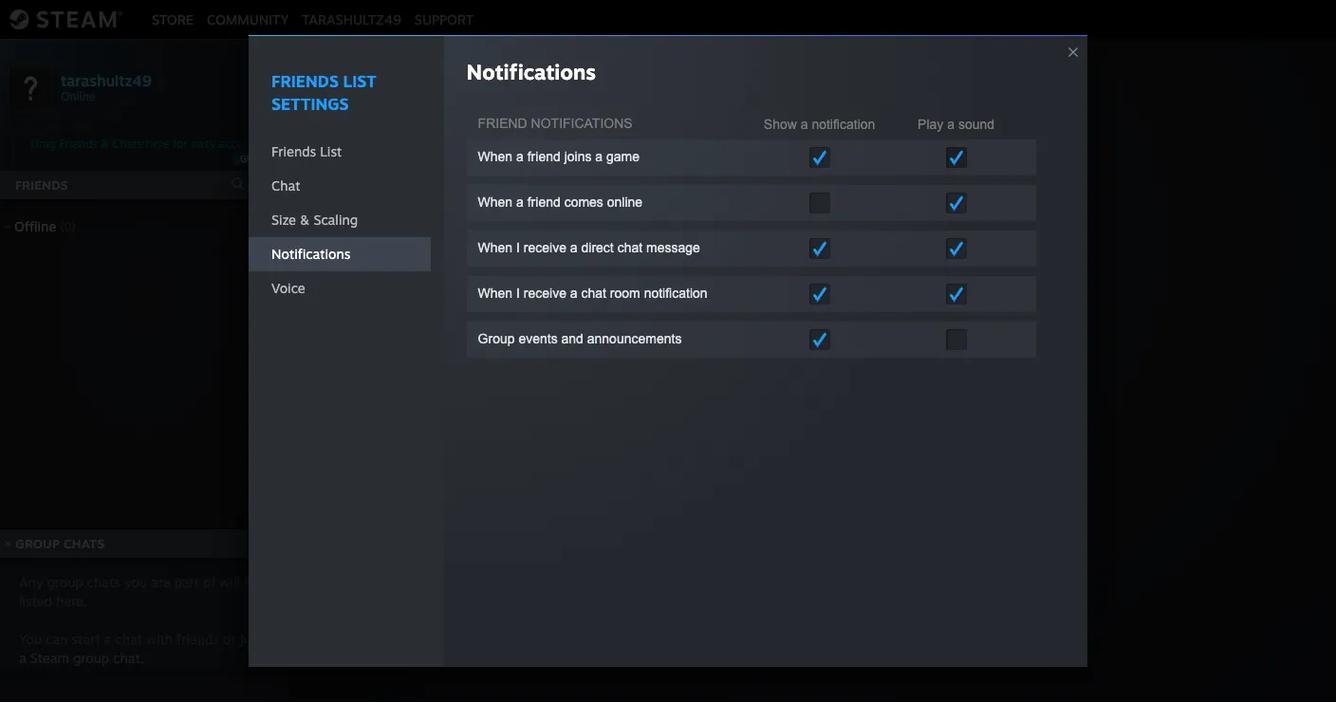 Task type: vqa. For each thing, say whether or not it's contained in the screenshot.
OPTION
no



Task type: locate. For each thing, give the bounding box(es) containing it.
when i receive a chat room notification
[[478, 286, 708, 301]]

and
[[562, 331, 584, 347]]

any group chats you are part of will be listed here.
[[19, 574, 260, 610]]

friend left joins
[[528, 149, 561, 164]]

show
[[764, 117, 797, 132]]

chat
[[272, 178, 300, 194], [850, 381, 883, 400]]

when for when i receive a direct chat message
[[478, 240, 513, 255]]

2 vertical spatial chat
[[115, 631, 142, 648]]

friends down drag
[[15, 178, 68, 193]]

drag friends & chats here for easy access
[[31, 137, 254, 151]]

receive
[[524, 240, 567, 255], [524, 286, 567, 301]]

tarashultz49 link
[[296, 11, 408, 27]]

3 when from the top
[[478, 240, 513, 255]]

0 horizontal spatial group
[[16, 536, 60, 552]]

notifications down size & scaling
[[272, 246, 351, 262]]

2 vertical spatial group
[[16, 536, 60, 552]]

0 vertical spatial list
[[343, 71, 377, 91]]

receive up 'events'
[[524, 286, 567, 301]]

list down settings
[[320, 143, 342, 160]]

sound
[[959, 117, 995, 132]]

store link
[[145, 11, 200, 27]]

chat
[[618, 240, 643, 255], [582, 286, 607, 301], [115, 631, 142, 648]]

notification right show
[[812, 117, 876, 132]]

chats
[[112, 137, 143, 151], [64, 536, 105, 552]]

1 vertical spatial friend
[[528, 195, 561, 210]]

notifications up joins
[[531, 116, 633, 131]]

group inside join a steam group chat.
[[73, 650, 109, 667]]

4 when from the top
[[478, 286, 513, 301]]

chats up chats
[[64, 536, 105, 552]]

1 friend from the top
[[528, 149, 561, 164]]

manage friends list settings image
[[262, 77, 281, 96]]

i
[[517, 240, 520, 255], [517, 286, 520, 301]]

with
[[146, 631, 173, 648]]

friend for comes
[[528, 195, 561, 210]]

friend
[[478, 116, 528, 131], [735, 381, 779, 400]]

1 receive from the top
[[524, 240, 567, 255]]

friend left comes
[[528, 195, 561, 210]]

size & scaling
[[272, 212, 358, 228]]

online
[[607, 195, 643, 210]]

group
[[478, 331, 515, 347], [802, 381, 846, 400], [16, 536, 60, 552]]

0 vertical spatial group
[[478, 331, 515, 347]]

a up and
[[570, 286, 578, 301]]

1 when from the top
[[478, 149, 513, 164]]

friends
[[177, 631, 219, 648]]

listed
[[19, 593, 52, 610]]

0 vertical spatial receive
[[524, 240, 567, 255]]

&
[[101, 137, 109, 151], [300, 212, 310, 228]]

0 horizontal spatial &
[[101, 137, 109, 151]]

receive for chat
[[524, 286, 567, 301]]

0 vertical spatial chat
[[618, 240, 643, 255]]

chat left room
[[582, 286, 607, 301]]

when a friend joins a game
[[478, 149, 640, 164]]

group up any at the left
[[16, 536, 60, 552]]

friends up settings
[[272, 71, 339, 91]]

0 vertical spatial friend
[[528, 149, 561, 164]]

group left to
[[802, 381, 846, 400]]

0 vertical spatial tarashultz49
[[302, 11, 401, 27]]

a down you
[[19, 650, 26, 667]]

of
[[203, 574, 216, 591]]

chats left the here on the top
[[112, 137, 143, 151]]

direct
[[582, 240, 614, 255]]

0 vertical spatial friend
[[478, 116, 528, 131]]

0 vertical spatial &
[[101, 137, 109, 151]]

1 vertical spatial chats
[[64, 536, 105, 552]]

play a sound
[[918, 117, 995, 132]]

join
[[240, 631, 263, 648]]

0 horizontal spatial or
[[223, 631, 236, 648]]

chat right direct
[[618, 240, 643, 255]]

1 horizontal spatial chat
[[850, 381, 883, 400]]

group left 'events'
[[478, 331, 515, 347]]

notification down message
[[644, 286, 708, 301]]

a right show
[[801, 117, 808, 132]]

1 horizontal spatial chats
[[112, 137, 143, 151]]

group
[[47, 574, 83, 591], [73, 650, 109, 667]]

2 vertical spatial notifications
[[272, 246, 351, 262]]

1 vertical spatial i
[[517, 286, 520, 301]]

0 horizontal spatial list
[[320, 143, 342, 160]]

2 horizontal spatial group
[[802, 381, 846, 400]]

add a friend image
[[258, 174, 279, 195]]

any
[[19, 574, 43, 591]]

offline
[[14, 218, 56, 235]]

friends up add a friend image
[[272, 143, 316, 160]]

1 vertical spatial tarashultz49
[[61, 71, 152, 90]]

1 vertical spatial receive
[[524, 286, 567, 301]]

0 vertical spatial chats
[[112, 137, 143, 151]]

friend
[[528, 149, 561, 164], [528, 195, 561, 210]]

friends list
[[272, 143, 342, 160]]

list inside friends list settings
[[343, 71, 377, 91]]

group down start
[[73, 650, 109, 667]]

a right play
[[948, 117, 955, 132]]

0 vertical spatial or
[[783, 381, 798, 400]]

2 friend from the top
[[528, 195, 561, 210]]

a
[[801, 117, 808, 132], [948, 117, 955, 132], [517, 149, 524, 164], [596, 149, 603, 164], [517, 195, 524, 210], [570, 240, 578, 255], [570, 286, 578, 301], [722, 381, 730, 400], [104, 631, 112, 648], [19, 650, 26, 667]]

be
[[244, 574, 260, 591]]

0 vertical spatial chat
[[272, 178, 300, 194]]

community link
[[200, 11, 296, 27]]

friend right click
[[735, 381, 779, 400]]

group for group chats
[[16, 536, 60, 552]]

2 receive from the top
[[524, 286, 567, 301]]

you can start a chat with friends or
[[19, 631, 240, 648]]

1 vertical spatial or
[[223, 631, 236, 648]]

2 i from the top
[[517, 286, 520, 301]]

community
[[207, 11, 289, 27]]

friends
[[272, 71, 339, 91], [59, 137, 98, 151], [272, 143, 316, 160], [15, 178, 68, 193]]

group for group events and announcements
[[478, 331, 515, 347]]

0 vertical spatial notification
[[812, 117, 876, 132]]

i up 'events'
[[517, 286, 520, 301]]

chats
[[87, 574, 120, 591]]

1 horizontal spatial or
[[783, 381, 798, 400]]

0 horizontal spatial notification
[[644, 286, 708, 301]]

list for friends list settings
[[343, 71, 377, 91]]

1 horizontal spatial list
[[343, 71, 377, 91]]

notifications
[[467, 59, 596, 85], [531, 116, 633, 131], [272, 246, 351, 262]]

a right joins
[[596, 149, 603, 164]]

0 horizontal spatial chat
[[272, 178, 300, 194]]

& right size
[[300, 212, 310, 228]]

size
[[272, 212, 296, 228]]

1 horizontal spatial notification
[[812, 117, 876, 132]]

0 vertical spatial notifications
[[467, 59, 596, 85]]

tarashultz49 up drag friends & chats here for easy access
[[61, 71, 152, 90]]

1 vertical spatial list
[[320, 143, 342, 160]]

1 horizontal spatial friend
[[735, 381, 779, 400]]

or left join
[[223, 631, 236, 648]]

0 horizontal spatial tarashultz49
[[61, 71, 152, 90]]

0 horizontal spatial friend
[[478, 116, 528, 131]]

group up here.
[[47, 574, 83, 591]]

receive down when a friend comes online
[[524, 240, 567, 255]]

2 when from the top
[[478, 195, 513, 210]]

& left the here on the top
[[101, 137, 109, 151]]

chat left to
[[850, 381, 883, 400]]

search my friends list image
[[230, 176, 247, 193]]

room
[[610, 286, 641, 301]]

1 i from the top
[[517, 240, 520, 255]]

0 vertical spatial i
[[517, 240, 520, 255]]

start!
[[906, 381, 943, 400]]

tarashultz49 up friends list settings
[[302, 11, 401, 27]]

comes
[[565, 195, 604, 210]]

1 vertical spatial friend
[[735, 381, 779, 400]]

friends inside friends list settings
[[272, 71, 339, 91]]

notifications up "friend notifications"
[[467, 59, 596, 85]]

chat up size
[[272, 178, 300, 194]]

when
[[478, 149, 513, 164], [478, 195, 513, 210], [478, 240, 513, 255], [478, 286, 513, 301]]

1 vertical spatial group
[[73, 650, 109, 667]]

2 horizontal spatial chat
[[618, 240, 643, 255]]

access
[[219, 137, 254, 151]]

or
[[783, 381, 798, 400], [223, 631, 236, 648]]

1 horizontal spatial group
[[478, 331, 515, 347]]

receive for direct
[[524, 240, 567, 255]]

friends for friends list settings
[[272, 71, 339, 91]]

0 vertical spatial group
[[47, 574, 83, 591]]

1 vertical spatial &
[[300, 212, 310, 228]]

0 horizontal spatial chat
[[115, 631, 142, 648]]

1 vertical spatial chat
[[582, 286, 607, 301]]

1 vertical spatial notification
[[644, 286, 708, 301]]

i down when a friend comes online
[[517, 240, 520, 255]]

or right click
[[783, 381, 798, 400]]

will
[[220, 574, 240, 591]]

are
[[151, 574, 171, 591]]

friend up when a friend joins a game
[[478, 116, 528, 131]]

a down "friend notifications"
[[517, 149, 524, 164]]

notification
[[812, 117, 876, 132], [644, 286, 708, 301]]

chat up chat.
[[115, 631, 142, 648]]

list
[[343, 71, 377, 91], [320, 143, 342, 160]]

tarashultz49
[[302, 11, 401, 27], [61, 71, 152, 90]]

list up settings
[[343, 71, 377, 91]]

1 horizontal spatial chat
[[582, 286, 607, 301]]



Task type: describe. For each thing, give the bounding box(es) containing it.
i for when i receive a direct chat message
[[517, 240, 520, 255]]

click
[[684, 381, 718, 400]]

when for when i receive a chat room notification
[[478, 286, 513, 301]]

joins
[[565, 149, 592, 164]]

friends right drag
[[59, 137, 98, 151]]

group inside any group chats you are part of will be listed here.
[[47, 574, 83, 591]]

a inside join a steam group chat.
[[19, 650, 26, 667]]

1 vertical spatial chat
[[850, 381, 883, 400]]

0 horizontal spatial chats
[[64, 536, 105, 552]]

game
[[607, 149, 640, 164]]

play
[[918, 117, 944, 132]]

part
[[174, 574, 199, 591]]

message
[[647, 240, 701, 255]]

when for when a friend joins a game
[[478, 149, 513, 164]]

a left direct
[[570, 240, 578, 255]]

here
[[146, 137, 170, 151]]

list for friends list
[[320, 143, 342, 160]]

store
[[152, 11, 194, 27]]

a right click
[[722, 381, 730, 400]]

group events and announcements
[[478, 331, 682, 347]]

collapse chats list image
[[0, 540, 22, 548]]

friend for joins
[[528, 149, 561, 164]]

support link
[[408, 11, 481, 27]]

for
[[173, 137, 188, 151]]

1 horizontal spatial tarashultz49
[[302, 11, 401, 27]]

show a notification
[[764, 117, 876, 132]]

announcements
[[587, 331, 682, 347]]

friend notifications
[[478, 116, 633, 131]]

can
[[46, 631, 68, 648]]

chat for when i receive a chat room notification
[[582, 286, 607, 301]]

join a steam group chat. link
[[19, 631, 263, 667]]

events
[[519, 331, 558, 347]]

easy
[[191, 137, 216, 151]]

chat for you can start a chat with friends or
[[115, 631, 142, 648]]

1 vertical spatial group
[[802, 381, 846, 400]]

when a friend comes online
[[478, 195, 643, 210]]

scaling
[[314, 212, 358, 228]]

support
[[415, 11, 474, 27]]

chat.
[[113, 650, 144, 667]]

1 vertical spatial notifications
[[531, 116, 633, 131]]

you
[[19, 631, 42, 648]]

i for when i receive a chat room notification
[[517, 286, 520, 301]]

settings
[[272, 94, 349, 114]]

start
[[72, 631, 100, 648]]

join a steam group chat.
[[19, 631, 263, 667]]

when for when a friend comes online
[[478, 195, 513, 210]]

when i receive a direct chat message
[[478, 240, 701, 255]]

to
[[887, 381, 902, 400]]

friends for friends
[[15, 178, 68, 193]]

voice
[[272, 280, 305, 296]]

steam
[[30, 650, 69, 667]]

a down when a friend joins a game
[[517, 195, 524, 210]]

here.
[[56, 593, 87, 610]]

1 horizontal spatial &
[[300, 212, 310, 228]]

you
[[124, 574, 147, 591]]

a right start
[[104, 631, 112, 648]]

group chats
[[16, 536, 105, 552]]

friends for friends list
[[272, 143, 316, 160]]

drag
[[31, 137, 56, 151]]

click a friend or group chat to start!
[[684, 381, 943, 400]]

friends list settings
[[272, 71, 377, 114]]



